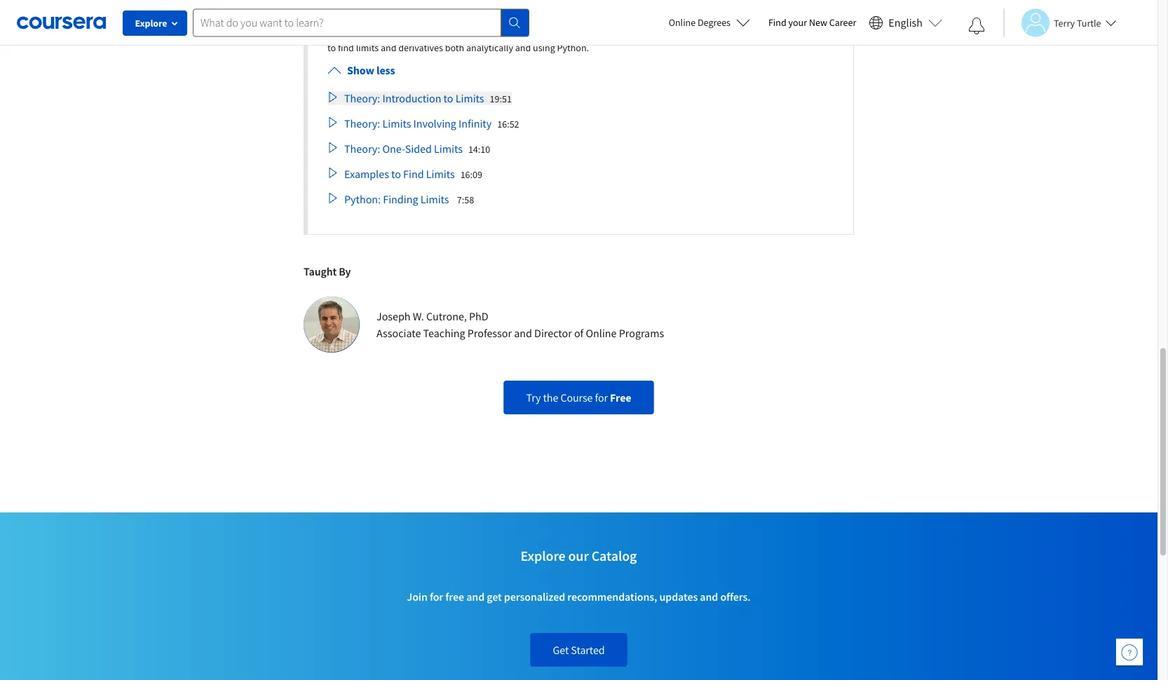 Task type: locate. For each thing, give the bounding box(es) containing it.
0 horizontal spatial find
[[403, 167, 424, 181]]

for
[[595, 391, 608, 405], [430, 590, 443, 604]]

limits up one-
[[383, 117, 411, 131]]

one-
[[383, 142, 405, 156]]

0 vertical spatial online
[[669, 16, 696, 29]]

and left get
[[466, 590, 485, 604]]

the
[[543, 391, 558, 405]]

w.
[[413, 310, 424, 324]]

help center image
[[1121, 644, 1138, 661]]

0 horizontal spatial online
[[586, 326, 617, 340]]

course
[[561, 391, 593, 405]]

our
[[568, 548, 589, 565]]

find left your
[[769, 16, 787, 29]]

show less link
[[327, 62, 395, 79]]

joseph w. cutrone, phd image
[[304, 297, 360, 353]]

theory: limits involving infinity 16:52
[[344, 117, 519, 131]]

show less button
[[327, 62, 395, 79]]

online
[[669, 16, 696, 29], [586, 326, 617, 340]]

explore
[[135, 17, 167, 29], [521, 548, 566, 565]]

get started button
[[530, 634, 627, 667]]

0 horizontal spatial for
[[430, 590, 443, 604]]

1 theory: from the top
[[344, 92, 380, 106]]

join
[[407, 590, 428, 604]]

limits for find
[[426, 167, 455, 181]]

1 vertical spatial theory:
[[344, 117, 380, 131]]

theory:
[[344, 92, 380, 106], [344, 117, 380, 131], [344, 142, 380, 156]]

and inside joseph w. cutrone, phd associate teaching professor and director of online programs
[[514, 326, 532, 340]]

offers.
[[720, 590, 751, 604]]

and
[[514, 326, 532, 340], [466, 590, 485, 604], [700, 590, 718, 604]]

and left offers.
[[700, 590, 718, 604]]

16:09
[[460, 168, 482, 181]]

explore button
[[123, 11, 187, 36]]

1 horizontal spatial explore
[[521, 548, 566, 565]]

0 vertical spatial theory:
[[344, 92, 380, 106]]

1 horizontal spatial online
[[669, 16, 696, 29]]

updates
[[659, 590, 698, 604]]

taught by
[[304, 265, 351, 279]]

None search field
[[193, 9, 529, 37]]

2 horizontal spatial and
[[700, 590, 718, 604]]

explore for explore our catalog
[[521, 548, 566, 565]]

to down one-
[[391, 167, 401, 181]]

try
[[526, 391, 541, 405]]

free
[[610, 391, 631, 405]]

0 vertical spatial find
[[769, 16, 787, 29]]

online inside joseph w. cutrone, phd associate teaching professor and director of online programs
[[586, 326, 617, 340]]

limits down involving at the top of page
[[434, 142, 463, 156]]

new
[[809, 16, 827, 29]]

3 theory: from the top
[[344, 142, 380, 156]]

0 horizontal spatial to
[[391, 167, 401, 181]]

0 horizontal spatial explore
[[135, 17, 167, 29]]

introduction
[[383, 92, 441, 106]]

cutrone,
[[426, 310, 467, 324]]

find down theory: one-sided limits 14:10
[[403, 167, 424, 181]]

2 theory: from the top
[[344, 117, 380, 131]]

joseph w. cutrone, phd associate teaching professor and director of online programs
[[377, 310, 664, 340]]

python: finding limits 7:58
[[344, 192, 474, 207]]

your
[[789, 16, 807, 29]]

1 horizontal spatial for
[[595, 391, 608, 405]]

limits up infinity
[[456, 92, 484, 106]]

theory: for theory: limits involving infinity
[[344, 117, 380, 131]]

1 vertical spatial explore
[[521, 548, 566, 565]]

find your new career link
[[761, 14, 863, 32]]

online left degrees
[[669, 16, 696, 29]]

of
[[574, 326, 584, 340]]

2 vertical spatial theory:
[[344, 142, 380, 156]]

professor
[[468, 326, 512, 340]]

to up involving at the top of page
[[444, 92, 453, 106]]

recommendations,
[[567, 590, 657, 604]]

to
[[444, 92, 453, 106], [391, 167, 401, 181]]

get
[[487, 590, 502, 604]]

1 horizontal spatial to
[[444, 92, 453, 106]]

python:
[[344, 192, 381, 207]]

and left director
[[514, 326, 532, 340]]

explore our catalog
[[521, 548, 637, 565]]

phd
[[469, 310, 488, 324]]

0 vertical spatial for
[[595, 391, 608, 405]]

explore for explore
[[135, 17, 167, 29]]

finding
[[383, 192, 418, 207]]

online degrees button
[[657, 7, 761, 38]]

1 vertical spatial online
[[586, 326, 617, 340]]

explore inside popup button
[[135, 17, 167, 29]]

online right of
[[586, 326, 617, 340]]

find
[[769, 16, 787, 29], [403, 167, 424, 181]]

show notifications image
[[968, 18, 985, 34]]

limits left 16:09
[[426, 167, 455, 181]]

programs
[[619, 326, 664, 340]]

theory: one-sided limits 14:10
[[344, 142, 490, 156]]

find your new career
[[769, 16, 856, 29]]

14:10
[[468, 143, 490, 156]]

limits
[[456, 92, 484, 106], [383, 117, 411, 131], [434, 142, 463, 156], [426, 167, 455, 181], [421, 192, 449, 207]]

involving
[[413, 117, 456, 131]]

0 vertical spatial explore
[[135, 17, 167, 29]]

1 vertical spatial to
[[391, 167, 401, 181]]

1 horizontal spatial and
[[514, 326, 532, 340]]



Task type: vqa. For each thing, say whether or not it's contained in the screenshot.
"personalized"
yes



Task type: describe. For each thing, give the bounding box(es) containing it.
theory: introduction to limits 19:51
[[344, 92, 512, 106]]

started
[[571, 643, 605, 657]]

turtle
[[1077, 16, 1101, 29]]

personalized
[[504, 590, 565, 604]]

less
[[376, 63, 395, 77]]

catalog
[[592, 548, 637, 565]]

0 vertical spatial to
[[444, 92, 453, 106]]

english
[[889, 16, 923, 30]]

director
[[534, 326, 572, 340]]

associate
[[377, 326, 421, 340]]

get started
[[553, 643, 605, 657]]

1 vertical spatial for
[[430, 590, 443, 604]]

0 horizontal spatial and
[[466, 590, 485, 604]]

coursera image
[[17, 11, 106, 34]]

show less
[[347, 63, 395, 77]]

get
[[553, 643, 569, 657]]

english button
[[863, 0, 948, 46]]

What do you want to learn? text field
[[193, 9, 501, 37]]

1 horizontal spatial find
[[769, 16, 787, 29]]

show
[[347, 63, 374, 77]]

by
[[339, 265, 351, 279]]

terry turtle button
[[1003, 9, 1117, 37]]

taught
[[304, 265, 337, 279]]

16:52
[[497, 118, 519, 130]]

career
[[829, 16, 856, 29]]

degrees
[[698, 16, 731, 29]]

joseph
[[377, 310, 411, 324]]

limits left "7:58" on the left top of the page
[[421, 192, 449, 207]]

19:51
[[490, 93, 512, 105]]

join for free and get personalized recommendations, updates and offers.
[[407, 590, 751, 604]]

terry
[[1054, 16, 1075, 29]]

examples to find limits 16:09
[[344, 167, 482, 181]]

try the course for free
[[526, 391, 631, 405]]

online inside 'popup button'
[[669, 16, 696, 29]]

limits for to
[[456, 92, 484, 106]]

online degrees
[[669, 16, 731, 29]]

sided
[[405, 142, 432, 156]]

examples
[[344, 167, 389, 181]]

infinity
[[459, 117, 492, 131]]

1 vertical spatial find
[[403, 167, 424, 181]]

7:58
[[457, 194, 474, 206]]

free
[[446, 590, 464, 604]]

limits for sided
[[434, 142, 463, 156]]

teaching
[[423, 326, 465, 340]]

theory: for theory: introduction to limits
[[344, 92, 380, 106]]

terry turtle
[[1054, 16, 1101, 29]]

theory: for theory: one-sided limits
[[344, 142, 380, 156]]



